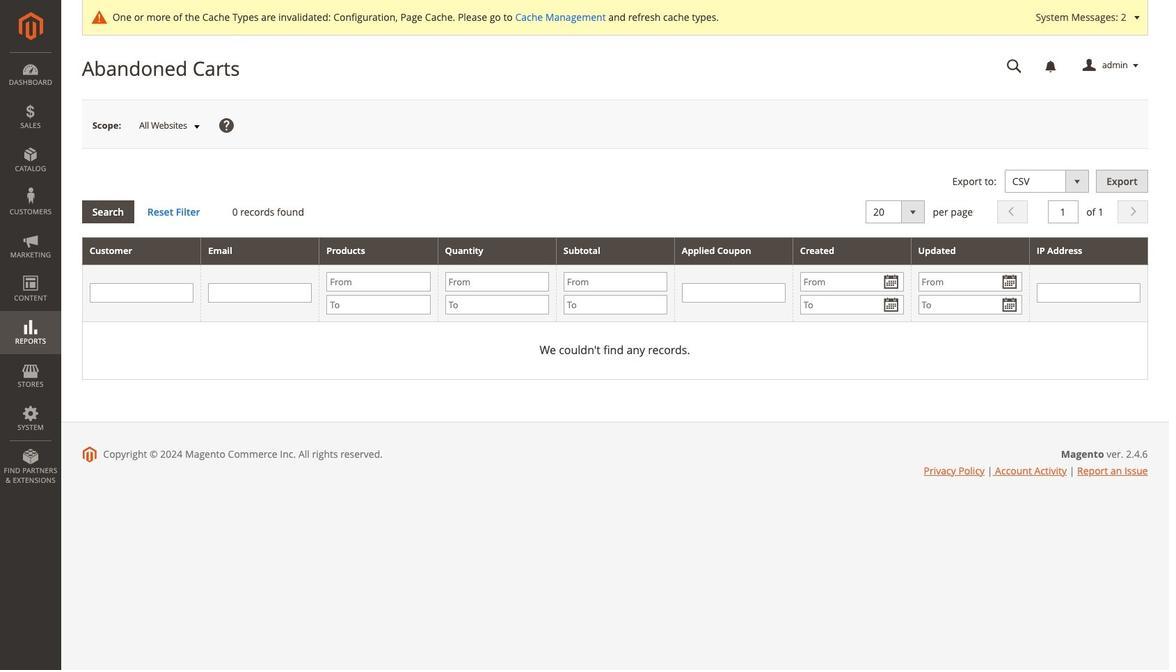 Task type: locate. For each thing, give the bounding box(es) containing it.
To text field
[[445, 295, 549, 315], [564, 295, 667, 315]]

from text field for 2nd to text box from the left
[[564, 272, 667, 292]]

3 to text field from the left
[[918, 295, 1022, 315]]

From text field
[[327, 272, 430, 292], [918, 272, 1022, 292]]

1 horizontal spatial to text field
[[800, 295, 904, 315]]

1 to text field from the left
[[327, 295, 430, 315]]

None text field
[[208, 284, 312, 303], [682, 284, 786, 303], [208, 284, 312, 303], [682, 284, 786, 303]]

0 horizontal spatial from text field
[[445, 272, 549, 292]]

None text field
[[997, 54, 1032, 78], [1048, 201, 1079, 224], [90, 284, 194, 303], [1037, 284, 1141, 303], [997, 54, 1032, 78], [1048, 201, 1079, 224], [90, 284, 194, 303], [1037, 284, 1141, 303]]

1 from text field from the left
[[327, 272, 430, 292]]

menu bar
[[0, 52, 61, 492]]

1 horizontal spatial from text field
[[918, 272, 1022, 292]]

0 horizontal spatial to text field
[[445, 295, 549, 315]]

2 to text field from the left
[[800, 295, 904, 315]]

To text field
[[327, 295, 430, 315], [800, 295, 904, 315], [918, 295, 1022, 315]]

1 horizontal spatial from text field
[[564, 272, 667, 292]]

1 horizontal spatial to text field
[[564, 295, 667, 315]]

2 from text field from the left
[[564, 272, 667, 292]]

to text field for 3rd from text box
[[800, 295, 904, 315]]

1 from text field from the left
[[445, 272, 549, 292]]

from text field for 2nd to text box from right
[[445, 272, 549, 292]]

to text field for 1st from text field from the right
[[918, 295, 1022, 315]]

2 to text field from the left
[[564, 295, 667, 315]]

0 horizontal spatial to text field
[[327, 295, 430, 315]]

1 to text field from the left
[[445, 295, 549, 315]]

2 horizontal spatial from text field
[[800, 272, 904, 292]]

0 horizontal spatial from text field
[[327, 272, 430, 292]]

2 from text field from the left
[[918, 272, 1022, 292]]

2 horizontal spatial to text field
[[918, 295, 1022, 315]]

From text field
[[445, 272, 549, 292], [564, 272, 667, 292], [800, 272, 904, 292]]



Task type: describe. For each thing, give the bounding box(es) containing it.
magento admin panel image
[[18, 12, 43, 40]]

to text field for second from text field from the right
[[327, 295, 430, 315]]

3 from text field from the left
[[800, 272, 904, 292]]



